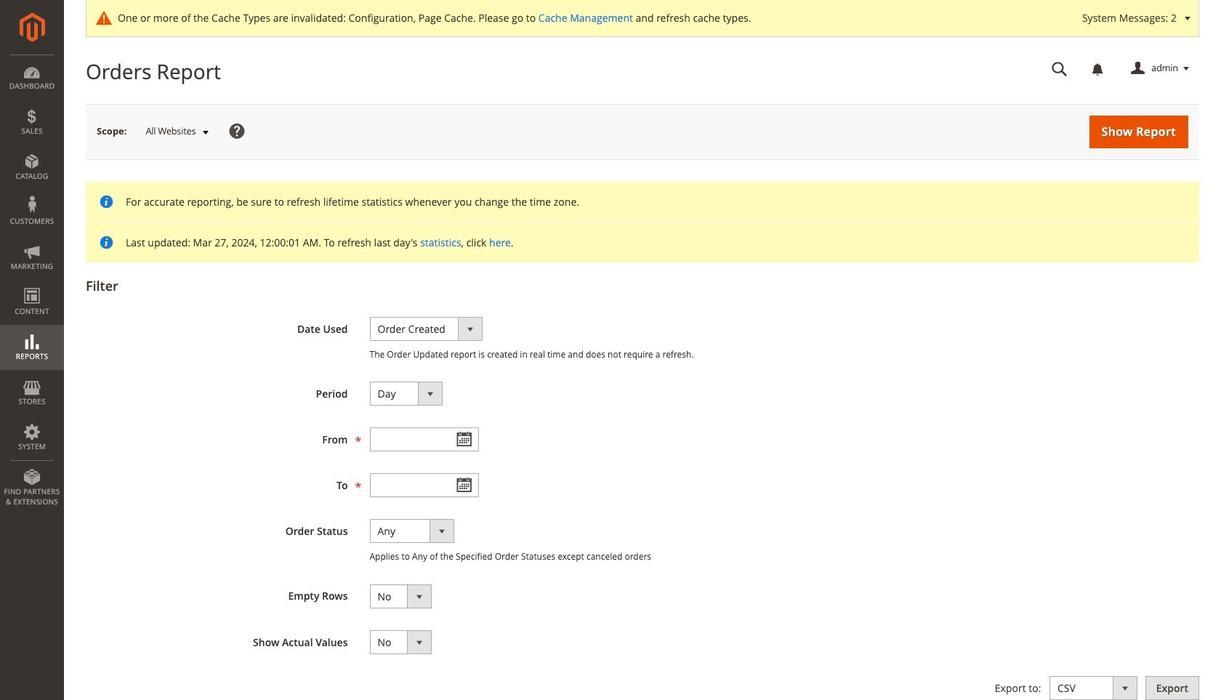 Task type: locate. For each thing, give the bounding box(es) containing it.
magento admin panel image
[[19, 12, 45, 42]]

menu bar
[[0, 55, 64, 514]]

None text field
[[370, 474, 479, 498]]

None text field
[[1042, 56, 1079, 81], [370, 428, 479, 452], [1042, 56, 1079, 81], [370, 428, 479, 452]]



